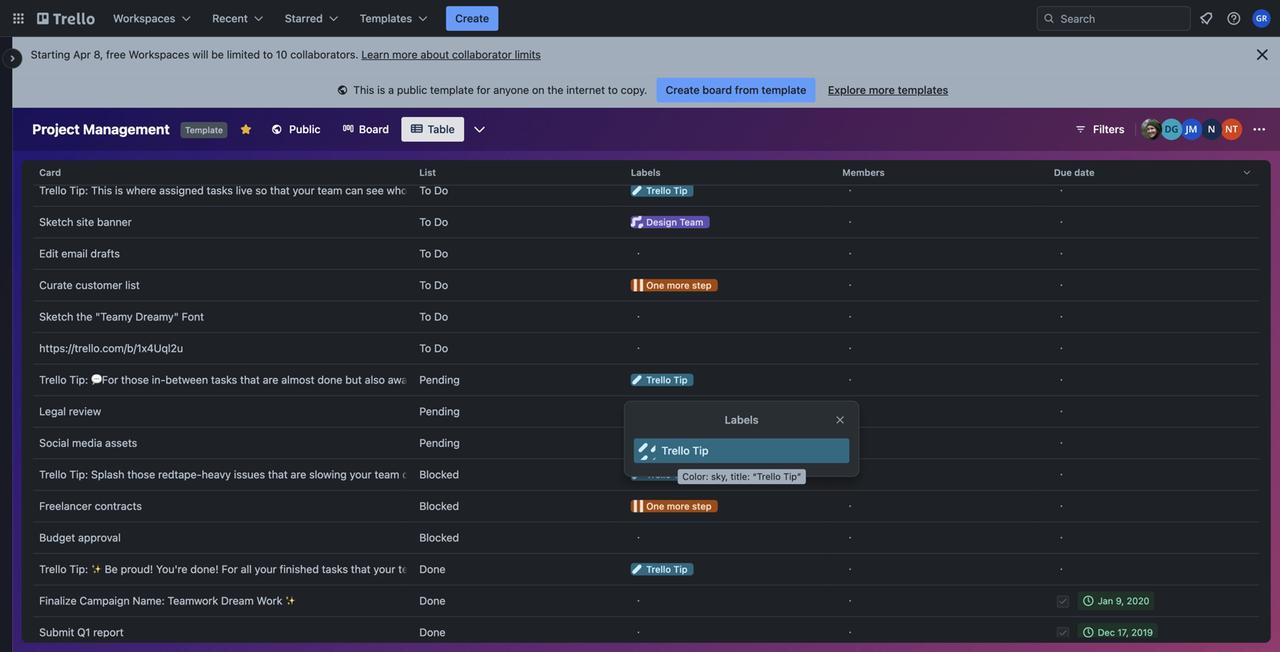 Task type: vqa. For each thing, say whether or not it's contained in the screenshot.
add a card button for ✋🏿 Move anything that is actually started here
no



Task type: describe. For each thing, give the bounding box(es) containing it.
row containing https://trello.com/b/1x4uql2u
[[33, 333, 1260, 364]]

submit q1 report
[[39, 626, 124, 639]]

due.
[[572, 184, 594, 197]]

finished
[[280, 563, 319, 576]]

slowing
[[309, 468, 347, 481]]

to do for sketch site banner
[[419, 216, 448, 228]]

sky,
[[711, 471, 728, 482]]

list
[[419, 167, 436, 178]]

row containing trello tip: ✨ be proud! you're done! for all your finished tasks that your team has hustled on.
[[33, 554, 1260, 585]]

"teamy
[[95, 310, 133, 323]]

one more step button for blocked
[[625, 491, 836, 522]]

board
[[359, 123, 389, 136]]

due
[[1054, 167, 1072, 178]]

your right slowing
[[350, 468, 372, 481]]

trello tip: 💬for those in-between tasks that are almost done but also awaiting one last step.
[[39, 373, 499, 386]]

see
[[366, 184, 384, 197]]

those for in-
[[121, 373, 149, 386]]

trello tip: this is where assigned tasks live so that your team can see who's working on what and when it's due.
[[39, 184, 594, 197]]

filters button
[[1070, 117, 1130, 142]]

curate
[[39, 279, 73, 291]]

site
[[76, 216, 94, 228]]

review
[[69, 405, 101, 418]]

caity (caity) image
[[1141, 119, 1163, 140]]

create board from template
[[666, 84, 807, 96]]

submit q1 report link
[[39, 617, 407, 648]]

tip for hustled
[[674, 564, 688, 575]]

redtape-
[[158, 468, 202, 481]]

3 trello tip button from the top
[[625, 459, 836, 490]]

https://trello.com/b/1x4uql2u link
[[39, 333, 407, 364]]

one
[[432, 373, 450, 386]]

when
[[525, 184, 552, 197]]

design team for pending
[[646, 438, 704, 449]]

done!
[[190, 563, 219, 576]]

what
[[476, 184, 501, 197]]

trello tip: splash those redtape-heavy issues that are slowing your team down here. link
[[39, 459, 458, 490]]

tasks for between
[[211, 373, 237, 386]]

to do for https://trello.com/b/1x4uql2u
[[419, 342, 448, 355]]

color: sky, title: "trello tip" element for hustled
[[631, 563, 694, 576]]

row containing legal review
[[33, 396, 1260, 427]]

budget approval link
[[39, 522, 407, 553]]

working
[[419, 184, 458, 197]]

to do for curate customer list
[[419, 279, 448, 291]]

anyone
[[494, 84, 529, 96]]

board link
[[333, 117, 398, 142]]

nicole tang (nicoletang31) image
[[1221, 119, 1243, 140]]

sm image
[[335, 83, 350, 99]]

create button
[[446, 6, 499, 31]]

labels button
[[625, 154, 836, 191]]

dream
[[221, 594, 254, 607]]

are for slowing
[[291, 468, 306, 481]]

17,
[[1118, 627, 1129, 638]]

trello tip for step.
[[646, 375, 688, 385]]

who's
[[387, 184, 416, 197]]

jan
[[1098, 596, 1114, 606]]

design for pending
[[646, 438, 677, 449]]

tip: for ✨
[[69, 563, 88, 576]]

done
[[318, 373, 343, 386]]

Board name text field
[[25, 117, 177, 142]]

pending for 💬for
[[419, 373, 460, 386]]

list button
[[413, 154, 625, 191]]

10
[[276, 48, 287, 61]]

learn more about collaborator limits link
[[362, 48, 541, 61]]

table link
[[402, 117, 464, 142]]

edit
[[39, 247, 58, 260]]

limited
[[227, 48, 260, 61]]

members button
[[836, 154, 1048, 191]]

one for to do
[[646, 280, 665, 291]]

your right so
[[293, 184, 315, 197]]

for
[[477, 84, 491, 96]]

tip: for this
[[69, 184, 88, 197]]

that right the issues
[[268, 468, 288, 481]]

curate customer list
[[39, 279, 140, 291]]

explore more templates
[[828, 84, 949, 96]]

sketch for sketch the "teamy dreamy" font
[[39, 310, 73, 323]]

for
[[222, 563, 238, 576]]

issues
[[234, 468, 265, 481]]

to for edit email drafts
[[419, 247, 431, 260]]

close popover image
[[834, 414, 847, 426]]

report
[[93, 626, 124, 639]]

this is a public template for anyone on the internet to copy.
[[353, 84, 647, 96]]

trello tip button for step.
[[625, 365, 836, 395]]

color: sky, title: "trello tip" element for on
[[631, 184, 694, 197]]

banner
[[97, 216, 132, 228]]

design for to do
[[646, 217, 677, 228]]

legal review link
[[39, 396, 407, 427]]

this inside trello tip: this is where assigned tasks live so that your team can see who's working on what and when it's due. link
[[91, 184, 112, 197]]

create for create board from template
[[666, 84, 700, 96]]

project management
[[32, 121, 170, 137]]

all
[[241, 563, 252, 576]]

team for pending
[[680, 438, 704, 449]]

contracts
[[95, 500, 142, 512]]

work
[[257, 594, 282, 607]]

starred button
[[276, 6, 347, 31]]

tasks for assigned
[[207, 184, 233, 197]]

row containing card
[[33, 154, 1260, 191]]

do for trello tip: this is where assigned tasks live so that your team can see who's working on what and when it's due.
[[434, 184, 448, 197]]

open information menu image
[[1227, 11, 1242, 26]]

splash
[[91, 468, 124, 481]]

0 horizontal spatial to
[[263, 48, 273, 61]]

template
[[185, 125, 223, 135]]

public
[[397, 84, 427, 96]]

✨ inside 'finalize campaign name: teamwork dream work ✨' link
[[285, 594, 296, 607]]

are for almost
[[263, 373, 278, 386]]

to for sketch the "teamy dreamy" font
[[419, 310, 431, 323]]

✨ inside trello tip: ✨ be proud! you're done! for all your finished tasks that your team has hustled on. link
[[91, 563, 102, 576]]

do for https://trello.com/b/1x4uql2u
[[434, 342, 448, 355]]

last
[[453, 373, 471, 386]]

one more step for blocked
[[646, 501, 712, 512]]

dreamy"
[[136, 310, 179, 323]]

template inside create board from template link
[[762, 84, 807, 96]]

trello tip: 💬for those in-between tasks that are almost done but also awaiting one last step. link
[[39, 365, 499, 395]]

trello tip: splash those redtape-heavy issues that are slowing your team down here.
[[39, 468, 458, 481]]

submit
[[39, 626, 74, 639]]

trello tip button for hustled
[[625, 554, 836, 585]]

the inside row
[[76, 310, 92, 323]]

0 vertical spatial is
[[377, 84, 385, 96]]

freelancer
[[39, 500, 92, 512]]

2019
[[1132, 627, 1153, 638]]

9,
[[1116, 596, 1124, 606]]

has
[[426, 563, 444, 576]]

campaign
[[80, 594, 130, 607]]

do for curate customer list
[[434, 279, 448, 291]]

internet
[[567, 84, 605, 96]]

one more step button for to do
[[625, 270, 836, 301]]

row containing social media assets
[[33, 427, 1260, 459]]

your left has on the bottom of the page
[[374, 563, 396, 576]]

dec
[[1098, 627, 1115, 638]]

search image
[[1043, 12, 1056, 25]]

row containing freelancer contracts
[[33, 490, 1260, 522]]

that down https://trello.com/b/1x4uql2u link
[[240, 373, 260, 386]]

those for redtape-
[[127, 468, 155, 481]]

table
[[428, 123, 455, 136]]

row containing sketch the "teamy dreamy" font
[[33, 301, 1260, 333]]

2020
[[1127, 596, 1150, 606]]

devan goldstein (devangoldstein2) image
[[1161, 119, 1183, 140]]

to for sketch site banner
[[419, 216, 431, 228]]

on inside trello tip: this is where assigned tasks live so that your team can see who's working on what and when it's due. link
[[461, 184, 473, 197]]

trello tip: this is where assigned tasks live so that your team can see who's working on what and when it's due. link
[[39, 175, 594, 206]]

starting apr 8, free workspaces will be limited to 10 collaborators. learn more about collaborator limits
[[31, 48, 541, 61]]

step for blocked
[[692, 501, 712, 512]]

so
[[255, 184, 267, 197]]

jan 9, 2020
[[1098, 596, 1150, 606]]

to for https://trello.com/b/1x4uql2u
[[419, 342, 431, 355]]

star or unstar board image
[[240, 123, 252, 136]]

apr
[[73, 48, 91, 61]]

create for create
[[455, 12, 489, 25]]

done for ✨
[[419, 594, 446, 607]]

that right finished
[[351, 563, 371, 576]]



Task type: locate. For each thing, give the bounding box(es) containing it.
1 horizontal spatial labels
[[725, 413, 759, 426]]

board
[[703, 84, 732, 96]]

that
[[270, 184, 290, 197], [240, 373, 260, 386], [268, 468, 288, 481], [351, 563, 371, 576]]

0 horizontal spatial the
[[76, 310, 92, 323]]

color: purple, title: "design team" element
[[631, 216, 710, 228], [631, 437, 710, 449]]

3 tip: from the top
[[69, 468, 88, 481]]

"trello
[[753, 471, 781, 482]]

tip: left splash
[[69, 468, 88, 481]]

1 vertical spatial sketch
[[39, 310, 73, 323]]

are left almost
[[263, 373, 278, 386]]

row containing finalize campaign name: teamwork dream work ✨
[[33, 585, 1260, 617]]

5 to do from the top
[[419, 310, 448, 323]]

you're
[[156, 563, 188, 576]]

on.
[[486, 563, 502, 576]]

3 pending from the top
[[419, 437, 460, 449]]

1 to from the top
[[419, 184, 431, 197]]

and
[[503, 184, 522, 197]]

hustled
[[447, 563, 484, 576]]

done for done!
[[419, 563, 446, 576]]

0 vertical spatial step
[[692, 280, 712, 291]]

6 row from the top
[[33, 301, 1260, 333]]

nic (nicoletollefson1) image
[[1201, 119, 1223, 140]]

row containing curate customer list
[[33, 269, 1260, 301]]

7 row from the top
[[33, 333, 1260, 364]]

color:
[[683, 471, 709, 482]]

1 team from the top
[[680, 217, 704, 228]]

team
[[318, 184, 342, 197], [375, 468, 399, 481], [398, 563, 423, 576]]

1 vertical spatial step
[[692, 501, 712, 512]]

0 horizontal spatial is
[[115, 184, 123, 197]]

0 vertical spatial workspaces
[[113, 12, 175, 25]]

2 vertical spatial tasks
[[322, 563, 348, 576]]

a
[[388, 84, 394, 96]]

1 horizontal spatial ✨
[[285, 594, 296, 607]]

explore more templates link
[[819, 78, 958, 102]]

team up "color:"
[[680, 438, 704, 449]]

0 vertical spatial team
[[318, 184, 342, 197]]

1 horizontal spatial create
[[666, 84, 700, 96]]

tip: for splash
[[69, 468, 88, 481]]

more for "color: orange, title: "one more step"" element corresponding to blocked
[[667, 501, 690, 512]]

to
[[263, 48, 273, 61], [608, 84, 618, 96]]

1 blocked from the top
[[419, 468, 459, 481]]

tip: for 💬for
[[69, 373, 88, 386]]

show menu image
[[1252, 122, 1267, 137]]

6 to from the top
[[419, 342, 431, 355]]

color: orange, title: "one more step" element for to do
[[631, 279, 718, 291]]

tasks right finished
[[322, 563, 348, 576]]

to left copy.
[[608, 84, 618, 96]]

row
[[33, 154, 1260, 191], [33, 175, 1260, 206], [33, 206, 1260, 238], [33, 238, 1260, 269], [33, 269, 1260, 301], [33, 301, 1260, 333], [33, 333, 1260, 364], [33, 364, 1260, 396], [33, 396, 1260, 427], [33, 427, 1260, 459], [33, 459, 1260, 490], [33, 490, 1260, 522], [33, 522, 1260, 554], [33, 554, 1260, 585], [33, 585, 1260, 617], [33, 617, 1260, 648]]

0 vertical spatial team
[[680, 217, 704, 228]]

labels inside button
[[631, 167, 661, 178]]

social media assets link
[[39, 428, 407, 459]]

design
[[646, 217, 677, 228], [646, 438, 677, 449]]

on
[[532, 84, 545, 96], [461, 184, 473, 197]]

this right sm image
[[353, 84, 374, 96]]

1 vertical spatial is
[[115, 184, 123, 197]]

can
[[345, 184, 363, 197]]

trello tip button for on
[[625, 175, 836, 206]]

design team button up "title:"
[[625, 428, 836, 459]]

1 vertical spatial color: orange, title: "one more step" element
[[631, 500, 718, 512]]

2 pending from the top
[[419, 405, 460, 418]]

table containing trello tip: this is where assigned tasks live so that your team can see who's working on what and when it's due.
[[22, 154, 1271, 648]]

0 vertical spatial color: purple, title: "design team" element
[[631, 216, 710, 228]]

color: sky, title: "trello tip" element
[[631, 184, 694, 197], [631, 374, 694, 386], [634, 438, 850, 463], [631, 469, 694, 481], [631, 563, 694, 576]]

do for edit email drafts
[[434, 247, 448, 260]]

one for blocked
[[646, 501, 665, 512]]

legal
[[39, 405, 66, 418]]

3 row from the top
[[33, 206, 1260, 238]]

4 do from the top
[[434, 279, 448, 291]]

teamwork
[[168, 594, 218, 607]]

on left "what"
[[461, 184, 473, 197]]

3 to from the top
[[419, 247, 431, 260]]

0 vertical spatial done
[[419, 563, 446, 576]]

1 vertical spatial pending
[[419, 405, 460, 418]]

5 row from the top
[[33, 269, 1260, 301]]

card
[[39, 167, 61, 178]]

0 notifications image
[[1197, 9, 1216, 28]]

finalize campaign name: teamwork dream work ✨ link
[[39, 586, 407, 616]]

2 color: orange, title: "one more step" element from the top
[[631, 500, 718, 512]]

is left a
[[377, 84, 385, 96]]

the left "teamy
[[76, 310, 92, 323]]

1 horizontal spatial to
[[608, 84, 618, 96]]

0 vertical spatial create
[[455, 12, 489, 25]]

to for trello tip: this is where assigned tasks live so that your team can see who's working on what and when it's due.
[[419, 184, 431, 197]]

9 row from the top
[[33, 396, 1260, 427]]

to for curate customer list
[[419, 279, 431, 291]]

0 vertical spatial blocked
[[419, 468, 459, 481]]

curate customer list link
[[39, 270, 407, 301]]

about
[[421, 48, 449, 61]]

14 row from the top
[[33, 554, 1260, 585]]

2 blocked from the top
[[419, 500, 459, 512]]

color: purple, title: "design team" element for pending
[[631, 437, 710, 449]]

are left slowing
[[291, 468, 306, 481]]

tasks inside trello tip: 💬for those in-between tasks that are almost done but also awaiting one last step. link
[[211, 373, 237, 386]]

sketch down curate
[[39, 310, 73, 323]]

0 horizontal spatial on
[[461, 184, 473, 197]]

1 horizontal spatial template
[[762, 84, 807, 96]]

sketch for sketch site banner
[[39, 216, 73, 228]]

budget
[[39, 531, 75, 544]]

filters
[[1094, 123, 1125, 136]]

template right from
[[762, 84, 807, 96]]

0 vertical spatial this
[[353, 84, 374, 96]]

tip: left 💬for
[[69, 373, 88, 386]]

assets
[[105, 437, 137, 449]]

1 vertical spatial one
[[646, 501, 665, 512]]

team left down
[[375, 468, 399, 481]]

legal review
[[39, 405, 101, 418]]

pending
[[419, 373, 460, 386], [419, 405, 460, 418], [419, 437, 460, 449]]

💬for
[[91, 373, 118, 386]]

team down labels button
[[680, 217, 704, 228]]

date
[[1075, 167, 1095, 178]]

due date button
[[1048, 154, 1260, 191]]

edit email drafts link
[[39, 238, 407, 269]]

0 vertical spatial the
[[548, 84, 564, 96]]

templates
[[360, 12, 412, 25]]

1 vertical spatial team
[[375, 468, 399, 481]]

design team button down labels button
[[625, 207, 836, 238]]

1 vertical spatial design team button
[[625, 428, 836, 459]]

5 do from the top
[[434, 310, 448, 323]]

design team button for to do
[[625, 207, 836, 238]]

team for to do
[[680, 217, 704, 228]]

do
[[434, 184, 448, 197], [434, 216, 448, 228], [434, 247, 448, 260], [434, 279, 448, 291], [434, 310, 448, 323], [434, 342, 448, 355]]

2 vertical spatial team
[[398, 563, 423, 576]]

workspaces down workspaces popup button
[[129, 48, 190, 61]]

0 vertical spatial pending
[[419, 373, 460, 386]]

2 to from the top
[[419, 216, 431, 228]]

4 tip: from the top
[[69, 563, 88, 576]]

1 tip: from the top
[[69, 184, 88, 197]]

design team down labels button
[[646, 217, 704, 228]]

1 vertical spatial are
[[291, 468, 306, 481]]

pending down one
[[419, 405, 460, 418]]

1 horizontal spatial are
[[291, 468, 306, 481]]

1 vertical spatial labels
[[725, 413, 759, 426]]

blocked for budget approval
[[419, 531, 459, 544]]

budget approval
[[39, 531, 121, 544]]

1 horizontal spatial on
[[532, 84, 545, 96]]

1 design team button from the top
[[625, 207, 836, 238]]

0 horizontal spatial create
[[455, 12, 489, 25]]

2 color: purple, title: "design team" element from the top
[[631, 437, 710, 449]]

https://trello.com/b/1x4uql2u
[[39, 342, 183, 355]]

2 do from the top
[[434, 216, 448, 228]]

step
[[692, 280, 712, 291], [692, 501, 712, 512]]

create board from template link
[[657, 78, 816, 102]]

1 vertical spatial those
[[127, 468, 155, 481]]

1 vertical spatial on
[[461, 184, 473, 197]]

do for sketch the "teamy dreamy" font
[[434, 310, 448, 323]]

2 vertical spatial pending
[[419, 437, 460, 449]]

your right all
[[255, 563, 277, 576]]

2 one more step from the top
[[646, 501, 712, 512]]

create up collaborator
[[455, 12, 489, 25]]

1 vertical spatial team
[[680, 438, 704, 449]]

to do for sketch the "teamy dreamy" font
[[419, 310, 448, 323]]

0 vertical spatial to
[[263, 48, 273, 61]]

sketch left site
[[39, 216, 73, 228]]

free
[[106, 48, 126, 61]]

to do
[[419, 184, 448, 197], [419, 216, 448, 228], [419, 247, 448, 260], [419, 279, 448, 291], [419, 310, 448, 323], [419, 342, 448, 355]]

2 trello tip button from the top
[[625, 365, 836, 395]]

10 row from the top
[[33, 427, 1260, 459]]

drafts
[[91, 247, 120, 260]]

in-
[[152, 373, 166, 386]]

1 vertical spatial color: purple, title: "design team" element
[[631, 437, 710, 449]]

create inside 'button'
[[455, 12, 489, 25]]

back to home image
[[37, 6, 95, 31]]

list
[[125, 279, 140, 291]]

row containing budget approval
[[33, 522, 1260, 554]]

team for down
[[375, 468, 399, 481]]

those right splash
[[127, 468, 155, 481]]

6 to do from the top
[[419, 342, 448, 355]]

tasks inside trello tip: this is where assigned tasks live so that your team can see who's working on what and when it's due. link
[[207, 184, 233, 197]]

1 sketch from the top
[[39, 216, 73, 228]]

design team up "color:"
[[646, 438, 704, 449]]

will
[[192, 48, 208, 61]]

1 horizontal spatial the
[[548, 84, 564, 96]]

15 row from the top
[[33, 585, 1260, 617]]

2 design team button from the top
[[625, 428, 836, 459]]

team for can
[[318, 184, 342, 197]]

tasks left live
[[207, 184, 233, 197]]

proud!
[[121, 563, 153, 576]]

1 step from the top
[[692, 280, 712, 291]]

2 done from the top
[[419, 594, 446, 607]]

1 do from the top
[[434, 184, 448, 197]]

greg robinson (gregrobinson96) image
[[1253, 9, 1271, 28]]

team left has on the bottom of the page
[[398, 563, 423, 576]]

dec 17, 2019
[[1098, 627, 1153, 638]]

8 row from the top
[[33, 364, 1260, 396]]

1 vertical spatial to
[[608, 84, 618, 96]]

almost
[[281, 373, 315, 386]]

pending for assets
[[419, 437, 460, 449]]

but
[[345, 373, 362, 386]]

recent button
[[203, 6, 273, 31]]

0 vertical spatial those
[[121, 373, 149, 386]]

3 done from the top
[[419, 626, 446, 639]]

is inside row
[[115, 184, 123, 197]]

template
[[430, 84, 474, 96], [762, 84, 807, 96]]

on right anyone
[[532, 84, 545, 96]]

1 vertical spatial tasks
[[211, 373, 237, 386]]

16 row from the top
[[33, 617, 1260, 648]]

customize views image
[[472, 122, 487, 137]]

are
[[263, 373, 278, 386], [291, 468, 306, 481]]

1 pending from the top
[[419, 373, 460, 386]]

do for sketch site banner
[[434, 216, 448, 228]]

1 one more step button from the top
[[625, 270, 836, 301]]

row containing edit email drafts
[[33, 238, 1260, 269]]

more for "color: orange, title: "one more step"" element for to do
[[667, 280, 690, 291]]

✨ right work
[[285, 594, 296, 607]]

0 vertical spatial are
[[263, 373, 278, 386]]

0 vertical spatial color: orange, title: "one more step" element
[[631, 279, 718, 291]]

color: sky, title: "trello tip" tooltip
[[678, 469, 806, 484]]

1 one more step from the top
[[646, 280, 712, 291]]

tip: up site
[[69, 184, 88, 197]]

1 done from the top
[[419, 563, 446, 576]]

Search field
[[1056, 7, 1190, 30]]

color: orange, title: "one more step" element for blocked
[[631, 500, 718, 512]]

to do for edit email drafts
[[419, 247, 448, 260]]

jordan mirchev (jordan_mirchev) image
[[1181, 119, 1203, 140]]

0 horizontal spatial this
[[91, 184, 112, 197]]

color: purple, title: "design team" element for to do
[[631, 216, 710, 228]]

0 vertical spatial one
[[646, 280, 665, 291]]

tip for step.
[[674, 375, 688, 385]]

1 design team from the top
[[646, 217, 704, 228]]

1 vertical spatial one more step
[[646, 501, 712, 512]]

templates button
[[351, 6, 437, 31]]

2 one from the top
[[646, 501, 665, 512]]

tip for on
[[674, 185, 688, 196]]

0 horizontal spatial ✨
[[91, 563, 102, 576]]

✨ left be
[[91, 563, 102, 576]]

public button
[[262, 117, 330, 142]]

0 vertical spatial design
[[646, 217, 677, 228]]

1 horizontal spatial this
[[353, 84, 374, 96]]

to do for trello tip: this is where assigned tasks live so that your team can see who's working on what and when it's due.
[[419, 184, 448, 197]]

create left "board"
[[666, 84, 700, 96]]

starred
[[285, 12, 323, 25]]

3 do from the top
[[434, 247, 448, 260]]

2 to do from the top
[[419, 216, 448, 228]]

1 template from the left
[[430, 84, 474, 96]]

4 to from the top
[[419, 279, 431, 291]]

q1
[[77, 626, 90, 639]]

2 sketch from the top
[[39, 310, 73, 323]]

tasks inside trello tip: ✨ be proud! you're done! for all your finished tasks that your team has hustled on. link
[[322, 563, 348, 576]]

0 vertical spatial design team
[[646, 217, 704, 228]]

1 vertical spatial design
[[646, 438, 677, 449]]

is left "where"
[[115, 184, 123, 197]]

row containing trello tip: this is where assigned tasks live so that your team can see who's working on what and when it's due.
[[33, 175, 1260, 206]]

1 to do from the top
[[419, 184, 448, 197]]

to left '10'
[[263, 48, 273, 61]]

0 vertical spatial design team button
[[625, 207, 836, 238]]

13 row from the top
[[33, 522, 1260, 554]]

6 do from the top
[[434, 342, 448, 355]]

sketch
[[39, 216, 73, 228], [39, 310, 73, 323]]

heavy
[[202, 468, 231, 481]]

that right so
[[270, 184, 290, 197]]

workspaces inside popup button
[[113, 12, 175, 25]]

primary element
[[0, 0, 1280, 37]]

3 blocked from the top
[[419, 531, 459, 544]]

0 horizontal spatial template
[[430, 84, 474, 96]]

tip: down budget approval
[[69, 563, 88, 576]]

collaborator
[[452, 48, 512, 61]]

awaiting
[[388, 373, 429, 386]]

freelancer contracts link
[[39, 491, 407, 522]]

1 color: orange, title: "one more step" element from the top
[[631, 279, 718, 291]]

tip"
[[784, 471, 802, 482]]

2 vertical spatial blocked
[[419, 531, 459, 544]]

design team button for pending
[[625, 428, 836, 459]]

2 template from the left
[[762, 84, 807, 96]]

3 to do from the top
[[419, 247, 448, 260]]

trello tip for hustled
[[646, 564, 688, 575]]

0 vertical spatial ✨
[[91, 563, 102, 576]]

row containing sketch site banner
[[33, 206, 1260, 238]]

0 vertical spatial sketch
[[39, 216, 73, 228]]

2 design team from the top
[[646, 438, 704, 449]]

4 trello tip button from the top
[[625, 554, 836, 585]]

1 vertical spatial design team
[[646, 438, 704, 449]]

0 vertical spatial on
[[532, 84, 545, 96]]

trello tip button
[[625, 175, 836, 206], [625, 365, 836, 395], [625, 459, 836, 490], [625, 554, 836, 585]]

12 row from the top
[[33, 490, 1260, 522]]

also
[[365, 373, 385, 386]]

1 row from the top
[[33, 154, 1260, 191]]

this up banner
[[91, 184, 112, 197]]

1 vertical spatial one more step button
[[625, 491, 836, 522]]

4 row from the top
[[33, 238, 1260, 269]]

those left in-
[[121, 373, 149, 386]]

media
[[72, 437, 102, 449]]

0 vertical spatial labels
[[631, 167, 661, 178]]

2 tip: from the top
[[69, 373, 88, 386]]

more for explore more templates link
[[869, 84, 895, 96]]

2 step from the top
[[692, 501, 712, 512]]

card button
[[33, 154, 413, 191]]

1 design from the top
[[646, 217, 677, 228]]

the left internet
[[548, 84, 564, 96]]

0 horizontal spatial are
[[263, 373, 278, 386]]

be
[[105, 563, 118, 576]]

1 trello tip button from the top
[[625, 175, 836, 206]]

one more step for to do
[[646, 280, 712, 291]]

workspaces up free
[[113, 12, 175, 25]]

pending up here.
[[419, 437, 460, 449]]

4 to do from the top
[[419, 279, 448, 291]]

1 vertical spatial blocked
[[419, 500, 459, 512]]

0 vertical spatial tasks
[[207, 184, 233, 197]]

where
[[126, 184, 156, 197]]

trello tip for on
[[646, 185, 688, 196]]

social media assets
[[39, 437, 137, 449]]

sketch the "teamy dreamy" font link
[[39, 301, 407, 332]]

template left for
[[430, 84, 474, 96]]

color: sky, title: "trello tip" element for step.
[[631, 374, 694, 386]]

color: orange, title: "one more step" element
[[631, 279, 718, 291], [631, 500, 718, 512]]

0 vertical spatial one more step button
[[625, 270, 836, 301]]

tasks down https://trello.com/b/1x4uql2u link
[[211, 373, 237, 386]]

step for to do
[[692, 280, 712, 291]]

pending left step.
[[419, 373, 460, 386]]

1 horizontal spatial is
[[377, 84, 385, 96]]

0 horizontal spatial labels
[[631, 167, 661, 178]]

1 one from the top
[[646, 280, 665, 291]]

blocked for trello tip: splash those redtape-heavy issues that are slowing your team down here.
[[419, 468, 459, 481]]

recent
[[212, 12, 248, 25]]

design team for to do
[[646, 217, 704, 228]]

5 to from the top
[[419, 310, 431, 323]]

1 vertical spatial done
[[419, 594, 446, 607]]

2 design from the top
[[646, 438, 677, 449]]

2 row from the top
[[33, 175, 1260, 206]]

design team button
[[625, 207, 836, 238], [625, 428, 836, 459]]

edit email drafts
[[39, 247, 120, 260]]

row containing submit q1 report
[[33, 617, 1260, 648]]

11 row from the top
[[33, 459, 1260, 490]]

1 vertical spatial this
[[91, 184, 112, 197]]

blocked for freelancer contracts
[[419, 500, 459, 512]]

workspaces button
[[104, 6, 200, 31]]

team left can
[[318, 184, 342, 197]]

1 vertical spatial create
[[666, 84, 700, 96]]

row containing trello tip: splash those redtape-heavy issues that are slowing your team down here.
[[33, 459, 1260, 490]]

explore
[[828, 84, 866, 96]]

0 vertical spatial one more step
[[646, 280, 712, 291]]

email
[[61, 247, 88, 260]]

1 vertical spatial ✨
[[285, 594, 296, 607]]

2 vertical spatial done
[[419, 626, 446, 639]]

finalize
[[39, 594, 77, 607]]

2 team from the top
[[680, 438, 704, 449]]

it's
[[554, 184, 569, 197]]

1 vertical spatial the
[[76, 310, 92, 323]]

project
[[32, 121, 80, 137]]

freelancer contracts
[[39, 500, 142, 512]]

table
[[22, 154, 1271, 648]]

1 color: purple, title: "design team" element from the top
[[631, 216, 710, 228]]

2 one more step button from the top
[[625, 491, 836, 522]]

sketch the "teamy dreamy" font
[[39, 310, 204, 323]]

1 vertical spatial workspaces
[[129, 48, 190, 61]]

row containing trello tip: 💬for those in-between tasks that are almost done but also awaiting one last step.
[[33, 364, 1260, 396]]



